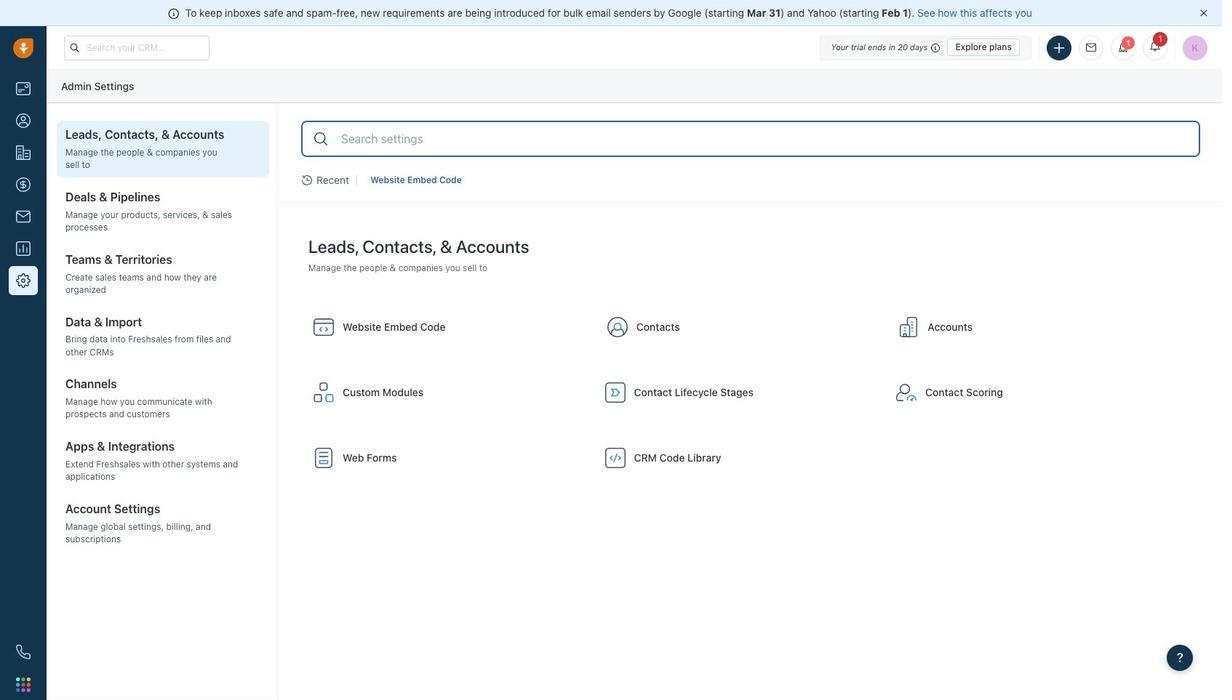 Task type: locate. For each thing, give the bounding box(es) containing it.
phone image
[[16, 646, 31, 660]]

freshworks switcher image
[[16, 678, 31, 693]]

manage &amp; customize fields associated with accounts image
[[898, 316, 921, 339]]

close image
[[1201, 9, 1208, 17]]

use freddy's ai/ml capabilities to give your contacts a score out of 100 image
[[895, 382, 919, 405]]

a set of code libraries to add, track and update contacts image
[[604, 447, 627, 470]]

manage &amp; customize fields associated with contacts image
[[606, 316, 629, 339]]



Task type: vqa. For each thing, say whether or not it's contained in the screenshot.
Phone Image
yes



Task type: describe. For each thing, give the bounding box(es) containing it.
integrate your website with the crm to capture leads image
[[312, 316, 336, 339]]

set up stages and milestones to track your contact's journey image
[[604, 382, 627, 405]]

build unique modules tailored to your business operations image
[[312, 382, 336, 405]]

Search settings text field
[[340, 130, 1189, 148]]

Search your CRM... text field
[[64, 35, 210, 60]]

automatically create contacts when website visitors sign up image
[[312, 447, 336, 470]]

phone element
[[9, 638, 38, 667]]

send email image
[[1087, 43, 1097, 53]]



